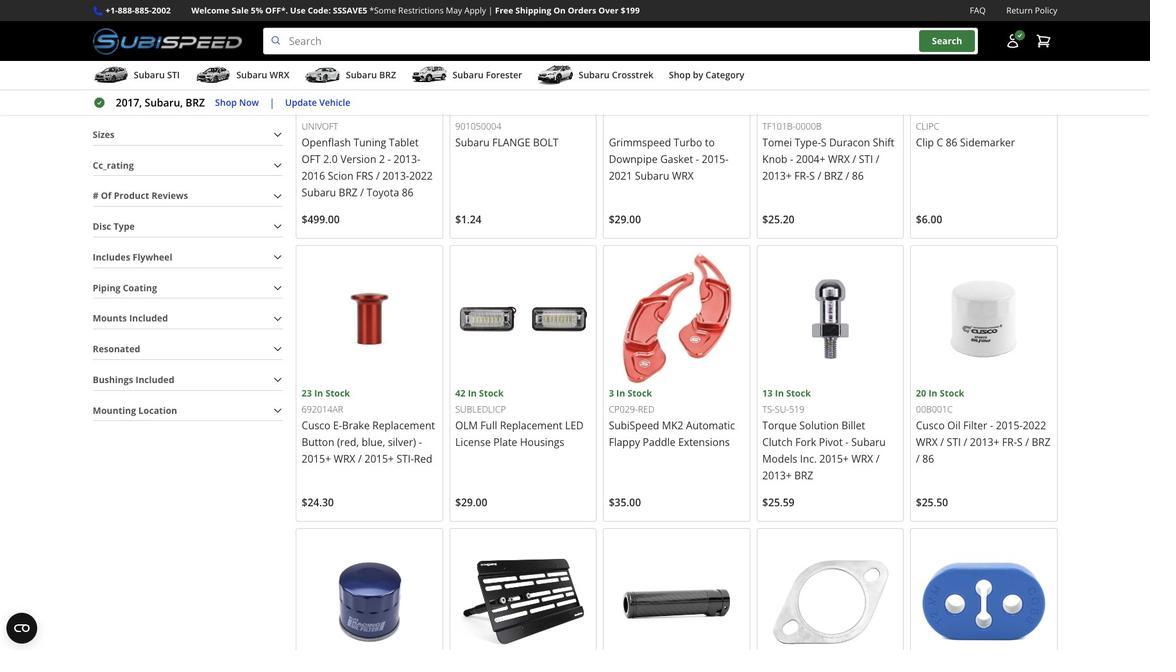 Task type: vqa. For each thing, say whether or not it's contained in the screenshot.
Filter
yes



Task type: locate. For each thing, give the bounding box(es) containing it.
subaru down 2016
[[302, 185, 336, 199]]

2015+ down pivot
[[820, 452, 849, 466]]

in inside 20 in stock 00b001c cusco oil filter - 2015-2022 wrx / sti / 2013+ fr-s / brz / 86
[[929, 387, 938, 399]]

86
[[946, 135, 958, 149], [853, 169, 864, 183], [402, 185, 414, 199], [923, 452, 935, 466]]

cusco inside 23 in stock 692014ar cusco e-brake replacement button (red, blue, silver) - 2015+ wrx / 2015+ sti-red
[[302, 419, 331, 433]]

1 vertical spatial 2022
[[1023, 419, 1047, 433]]

subaru brz
[[346, 69, 396, 81]]

2 horizontal spatial 2015+
[[820, 452, 849, 466]]

tf101b-0000b
[[763, 120, 822, 132]]

stock for openflash tuning tablet oft 2.0 version 2 - 2013- 2016 scion frs / 2013-2022 subaru brz / toyota 86
[[326, 104, 350, 116]]

2022 right filter
[[1023, 419, 1047, 433]]

subaru down 901050004
[[456, 135, 490, 149]]

0 vertical spatial $29.00
[[609, 212, 641, 226]]

sti inside 20 in stock 00b001c cusco oil filter - 2015-2022 wrx / sti / 2013+ fr-s / brz / 86
[[947, 435, 962, 449]]

button image
[[1005, 33, 1021, 49]]

-
[[388, 152, 391, 166], [696, 152, 700, 166], [791, 152, 794, 166], [991, 419, 994, 433], [419, 435, 422, 449], [846, 435, 849, 449]]

20 in stock 00b001c cusco oil filter - 2015-2022 wrx / sti / 2013+ fr-s / brz / 86
[[917, 387, 1051, 466]]

stock up red
[[628, 387, 653, 399]]

in inside 3 in stock cp029-red subispeed mk2 automatic flappy paddle extensions
[[617, 387, 626, 399]]

may
[[446, 4, 462, 16]]

led
[[566, 419, 584, 433]]

- inside 23 in stock 692014ar cusco e-brake replacement button (red, blue, silver) - 2015+ wrx / 2015+ sti-red
[[419, 435, 422, 449]]

1 horizontal spatial $29.00
[[609, 212, 641, 226]]

1 replacement from the left
[[373, 419, 435, 433]]

$29.00 down 2021
[[609, 212, 641, 226]]

2017, subaru, brz
[[116, 96, 205, 110]]

2015+ down blue,
[[365, 452, 394, 466]]

flappy
[[609, 435, 641, 449]]

piping coating
[[93, 281, 157, 294]]

- right filter
[[991, 419, 994, 433]]

in inside '48 in stock clipc clip c 86 sidemarker'
[[929, 104, 938, 116]]

subaru left forester
[[453, 69, 484, 81]]

23
[[302, 387, 312, 399]]

1 vertical spatial s
[[810, 169, 816, 183]]

stock for cusco oil filter - 2015-2022 wrx / sti / 2013+ fr-s / brz / 86
[[940, 387, 965, 399]]

clip
[[917, 135, 935, 149]]

openflash tuning tablet oft 2.0 version 2 - 2013-2016 scion frs / 2013-2022 subaru brz / toyota 86 image
[[302, 0, 438, 103]]

1 horizontal spatial shop
[[669, 69, 691, 81]]

0 horizontal spatial 2015-
[[702, 152, 729, 166]]

- right knob
[[791, 152, 794, 166]]

stock right 49
[[633, 104, 658, 116]]

3 in stock cp029-red subispeed mk2 automatic flappy paddle extensions
[[609, 387, 736, 449]]

sizes button
[[93, 125, 283, 145]]

86 up $25.50
[[923, 452, 935, 466]]

cusco up button
[[302, 419, 331, 433]]

sti down duracon
[[859, 152, 874, 166]]

included
[[129, 312, 168, 324], [136, 373, 174, 386]]

1 horizontal spatial replacement
[[500, 419, 563, 433]]

519
[[790, 403, 805, 416]]

1 horizontal spatial 2022
[[1023, 419, 1047, 433]]

stock inside 20 in stock 00b001c cusco oil filter - 2015-2022 wrx / sti / 2013+ fr-s / brz / 86
[[940, 387, 965, 399]]

86 down duracon
[[853, 169, 864, 183]]

cusco down 00b001c
[[917, 419, 945, 433]]

olm signature series ebrake handle (black carbon w/ black) - 2015-2021 subaru wrx / sti / 2013-2021 scion fr-s / subaru brz / toyota 86 / 2014-2018 forester / 2013-2017 crosstrek image
[[609, 534, 745, 650]]

1 horizontal spatial 2015-
[[997, 419, 1023, 433]]

1 horizontal spatial 2015+
[[365, 452, 394, 466]]

$499.00
[[302, 212, 340, 226]]

1 vertical spatial included
[[136, 373, 174, 386]]

$29.00 for grimmspeed turbo to downpipe gasket - 2015- 2021 subaru wrx
[[609, 212, 641, 226]]

2015- right filter
[[997, 419, 1023, 433]]

s
[[821, 135, 827, 149], [810, 169, 816, 183], [1018, 435, 1023, 449]]

86 right c
[[946, 135, 958, 149]]

0 vertical spatial included
[[129, 312, 168, 324]]

1 2015+ from the left
[[302, 452, 331, 466]]

subaru crosstrek
[[579, 69, 654, 81]]

0 horizontal spatial cusco
[[302, 419, 331, 433]]

wrx down duracon
[[829, 152, 850, 166]]

2013+ down filter
[[971, 435, 1000, 449]]

a subaru crosstrek thumbnail image image
[[538, 66, 574, 85]]

stock inside '48 in stock clipc clip c 86 sidemarker'
[[940, 104, 965, 116]]

in inside 13 in stock ts-su-519 torque solution billet clutch fork pivot - subaru models inc. 2015+ wrx / 2013+ brz
[[776, 387, 784, 399]]

brz inside the "36 in stock univoft openflash tuning tablet oft 2.0 version 2 - 2013- 2016 scion frs / 2013-2022 subaru brz / toyota 86"
[[339, 185, 358, 199]]

2022 down 'tablet'
[[409, 169, 433, 183]]

86 right toyota
[[402, 185, 414, 199]]

wrx inside tomei type-s duracon shift knob - 2004+ wrx / sti / 2013+ fr-s / brz / 86
[[829, 152, 850, 166]]

- inside 20 in stock 00b001c cusco oil filter - 2015-2022 wrx / sti / 2013+ fr-s / brz / 86
[[991, 419, 994, 433]]

2013+ inside 20 in stock 00b001c cusco oil filter - 2015-2022 wrx / sti / 2013+ fr-s / brz / 86
[[971, 435, 1000, 449]]

stock inside the "36 in stock univoft openflash tuning tablet oft 2.0 version 2 - 2013- 2016 scion frs / 2013-2022 subaru brz / toyota 86"
[[326, 104, 350, 116]]

2015+ down button
[[302, 452, 331, 466]]

3 2015+ from the left
[[820, 452, 849, 466]]

2 horizontal spatial sti
[[947, 435, 962, 449]]

fr- inside tomei type-s duracon shift knob - 2004+ wrx / sti / 2013+ fr-s / brz / 86
[[795, 169, 810, 183]]

torque solution billet clutch fork pivot - subaru models inc. 2015+ wrx / 2013+ brz image
[[763, 251, 899, 387]]

in for olm full replacement led license plate housings
[[468, 387, 477, 399]]

in right 49
[[622, 104, 631, 116]]

included down coating
[[129, 312, 168, 324]]

0 vertical spatial 2015-
[[702, 152, 729, 166]]

faq link
[[970, 4, 986, 17]]

includes
[[93, 251, 130, 263]]

search button
[[920, 30, 976, 52]]

paddle
[[643, 435, 676, 449]]

0 vertical spatial shop
[[669, 69, 691, 81]]

stock inside 42 in stock subledlicp olm full replacement led license plate housings
[[479, 387, 504, 399]]

(red,
[[337, 435, 359, 449]]

stock inside 3 in stock cp029-red subispeed mk2 automatic flappy paddle extensions
[[628, 387, 653, 399]]

0 vertical spatial 2022
[[409, 169, 433, 183]]

location
[[139, 404, 177, 416]]

stock for subispeed mk2 automatic flappy paddle extensions
[[628, 387, 653, 399]]

shop inside dropdown button
[[669, 69, 691, 81]]

brz
[[379, 69, 396, 81], [186, 96, 205, 110], [825, 169, 843, 183], [339, 185, 358, 199], [1032, 435, 1051, 449], [795, 469, 814, 483]]

2013-
[[394, 152, 421, 166], [383, 169, 409, 183]]

1 vertical spatial shop
[[215, 96, 237, 108]]

in right 48
[[929, 104, 938, 116]]

welcome sale 5% off*. use code: sssave5
[[191, 4, 368, 16]]

category
[[706, 69, 745, 81]]

1 horizontal spatial sti
[[859, 152, 874, 166]]

update vehicle
[[285, 96, 351, 108]]

solution
[[800, 419, 839, 433]]

stock for torque solution billet clutch fork pivot - subaru models inc. 2015+ wrx / 2013+ brz
[[787, 387, 811, 399]]

code:
[[308, 4, 331, 16]]

oil
[[948, 419, 961, 433]]

shop for shop now
[[215, 96, 237, 108]]

0 horizontal spatial sti
[[167, 69, 180, 81]]

sti inside the subaru sti dropdown button
[[167, 69, 180, 81]]

included for bushings included
[[136, 373, 174, 386]]

1 vertical spatial |
[[269, 96, 275, 110]]

2022
[[409, 169, 433, 183], [1023, 419, 1047, 433]]

shop now
[[215, 96, 259, 108]]

0 horizontal spatial 2015+
[[302, 452, 331, 466]]

grimmspeed turbo to downpipe gasket - 2015-2021 subaru wrx image
[[609, 0, 745, 103]]

coating
[[123, 281, 157, 294]]

0 vertical spatial sti
[[167, 69, 180, 81]]

brz inside 20 in stock 00b001c cusco oil filter - 2015-2022 wrx / sti / 2013+ fr-s / brz / 86
[[1032, 435, 1051, 449]]

stock for clip c 86 sidemarker
[[940, 104, 965, 116]]

oft
[[302, 152, 321, 166]]

stock inside 13 in stock ts-su-519 torque solution billet clutch fork pivot - subaru models inc. 2015+ wrx / 2013+ brz
[[787, 387, 811, 399]]

ts-
[[763, 403, 775, 416]]

wrx down (red,
[[334, 452, 356, 466]]

included for mounts included
[[129, 312, 168, 324]]

stock up 519
[[787, 387, 811, 399]]

2 replacement from the left
[[500, 419, 563, 433]]

shop
[[669, 69, 691, 81], [215, 96, 237, 108]]

| right now
[[269, 96, 275, 110]]

2013+ down knob
[[763, 169, 792, 183]]

replacement up housings
[[500, 419, 563, 433]]

in inside the "36 in stock univoft openflash tuning tablet oft 2.0 version 2 - 2013- 2016 scion frs / 2013-2022 subaru brz / toyota 86"
[[314, 104, 323, 116]]

- right pivot
[[846, 435, 849, 449]]

in right 13
[[776, 387, 784, 399]]

2 vertical spatial s
[[1018, 435, 1023, 449]]

subaru sti button
[[93, 64, 180, 89]]

brz inside 13 in stock ts-su-519 torque solution billet clutch fork pivot - subaru models inc. 2015+ wrx / 2013+ brz
[[795, 469, 814, 483]]

0 vertical spatial 2013+
[[763, 169, 792, 183]]

- up red at the bottom of the page
[[419, 435, 422, 449]]

subaru inside 6 in stock 901050004 subaru flange bolt
[[456, 135, 490, 149]]

in right 23
[[314, 387, 323, 399]]

in right 20
[[929, 387, 938, 399]]

in right 6
[[463, 104, 472, 116]]

subaru down downpipe
[[635, 169, 670, 183]]

| left "free"
[[489, 4, 493, 16]]

brake
[[342, 419, 370, 433]]

1 horizontal spatial cusco
[[917, 419, 945, 433]]

1 vertical spatial 2013+
[[971, 435, 1000, 449]]

stock inside 23 in stock 692014ar cusco e-brake replacement button (red, blue, silver) - 2015+ wrx / 2015+ sti-red
[[326, 387, 350, 399]]

0 horizontal spatial replacement
[[373, 419, 435, 433]]

stock up the subledlicp
[[479, 387, 504, 399]]

6 in stock 901050004 subaru flange bolt
[[456, 104, 559, 149]]

1 vertical spatial sti
[[859, 152, 874, 166]]

$29.00 for olm full replacement led license plate housings
[[456, 496, 488, 510]]

0 vertical spatial s
[[821, 135, 827, 149]]

stock up 901050004
[[474, 104, 499, 116]]

86 inside 20 in stock 00b001c cusco oil filter - 2015-2022 wrx / sti / 2013+ fr-s / brz / 86
[[923, 452, 935, 466]]

toyota
[[367, 185, 399, 199]]

forester
[[486, 69, 522, 81]]

tomei
[[763, 135, 793, 149]]

subledlicp
[[456, 403, 506, 416]]

shop left now
[[215, 96, 237, 108]]

policy
[[1036, 4, 1058, 16]]

1 horizontal spatial s
[[821, 135, 827, 149]]

subaru down billet
[[852, 435, 886, 449]]

2 vertical spatial sti
[[947, 435, 962, 449]]

86 inside '48 in stock clipc clip c 86 sidemarker'
[[946, 135, 958, 149]]

2 horizontal spatial s
[[1018, 435, 1023, 449]]

in inside 23 in stock 692014ar cusco e-brake replacement button (red, blue, silver) - 2015+ wrx / 2015+ sti-red
[[314, 387, 323, 399]]

in right 36
[[314, 104, 323, 116]]

vehicle
[[319, 96, 351, 108]]

sti inside tomei type-s duracon shift knob - 2004+ wrx / sti / 2013+ fr-s / brz / 86
[[859, 152, 874, 166]]

2 vertical spatial 2013+
[[763, 469, 792, 483]]

in inside 6 in stock 901050004 subaru flange bolt
[[463, 104, 472, 116]]

2016
[[302, 169, 325, 183]]

0 vertical spatial fr-
[[795, 169, 810, 183]]

0 horizontal spatial |
[[269, 96, 275, 110]]

free
[[495, 4, 514, 16]]

silver)
[[388, 435, 416, 449]]

included up location
[[136, 373, 174, 386]]

stock up univoft
[[326, 104, 350, 116]]

wrx up update
[[270, 69, 290, 81]]

- down turbo
[[696, 152, 700, 166]]

mounts included button
[[93, 309, 283, 329]]

stock right 48
[[940, 104, 965, 116]]

$199
[[621, 4, 640, 16]]

- inside tomei type-s duracon shift knob - 2004+ wrx / sti / 2013+ fr-s / brz / 86
[[791, 152, 794, 166]]

stock up 00b001c
[[940, 387, 965, 399]]

replacement inside 23 in stock 692014ar cusco e-brake replacement button (red, blue, silver) - 2015+ wrx / 2015+ sti-red
[[373, 419, 435, 433]]

subaru inside dropdown button
[[134, 69, 165, 81]]

subaru inside 13 in stock ts-su-519 torque solution billet clutch fork pivot - subaru models inc. 2015+ wrx / 2013+ brz
[[852, 435, 886, 449]]

bushings included
[[93, 373, 174, 386]]

subispeed logo image
[[93, 28, 242, 55]]

sssave5
[[333, 4, 368, 16]]

product
[[114, 190, 149, 202]]

replacement
[[373, 419, 435, 433], [500, 419, 563, 433]]

olm full replacement led license plate housings image
[[456, 251, 591, 387]]

1 cusco from the left
[[302, 419, 331, 433]]

sti up subaru,
[[167, 69, 180, 81]]

2015+ for models
[[820, 452, 849, 466]]

extensions
[[679, 435, 730, 449]]

billet
[[842, 419, 866, 433]]

in right 42
[[468, 387, 477, 399]]

2015- down to
[[702, 152, 729, 166]]

subaru inside grimmspeed turbo to downpipe gasket - 2015- 2021 subaru wrx
[[635, 169, 670, 183]]

0 horizontal spatial s
[[810, 169, 816, 183]]

2015+ for wrx
[[365, 452, 394, 466]]

wrx inside dropdown button
[[270, 69, 290, 81]]

clutch
[[763, 435, 793, 449]]

- right 2
[[388, 152, 391, 166]]

cusco inside 20 in stock 00b001c cusco oil filter - 2015-2022 wrx / sti / 2013+ fr-s / brz / 86
[[917, 419, 945, 433]]

42
[[456, 387, 466, 399]]

sti down oil
[[947, 435, 962, 449]]

2015- inside 20 in stock 00b001c cusco oil filter - 2015-2022 wrx / sti / 2013+ fr-s / brz / 86
[[997, 419, 1023, 433]]

0 horizontal spatial fr-
[[795, 169, 810, 183]]

1 horizontal spatial |
[[489, 4, 493, 16]]

stock inside 6 in stock 901050004 subaru flange bolt
[[474, 104, 499, 116]]

subaru up vehicle
[[346, 69, 377, 81]]

in inside 42 in stock subledlicp olm full replacement led license plate housings
[[468, 387, 477, 399]]

2015+ inside 13 in stock ts-su-519 torque solution billet clutch fork pivot - subaru models inc. 2015+ wrx / 2013+ brz
[[820, 452, 849, 466]]

2004+
[[797, 152, 826, 166]]

0 horizontal spatial 2022
[[409, 169, 433, 183]]

restrictions
[[398, 4, 444, 16]]

automatic
[[686, 419, 736, 433]]

86 inside tomei type-s duracon shift knob - 2004+ wrx / sti / 2013+ fr-s / brz / 86
[[853, 169, 864, 183]]

shop by category button
[[669, 64, 745, 89]]

$29.00 down 'license'
[[456, 496, 488, 510]]

wrx down 00b001c
[[917, 435, 938, 449]]

grimmspeed aftermarket oe style axle back gasket - universal image
[[763, 534, 899, 650]]

0 horizontal spatial $29.00
[[456, 496, 488, 510]]

in for cusco e-brake replacement button (red, blue, silver) - 2015+ wrx / 2015+ sti-red
[[314, 387, 323, 399]]

clipc
[[917, 120, 940, 132]]

stock
[[326, 104, 350, 116], [474, 104, 499, 116], [633, 104, 658, 116], [940, 104, 965, 116], [326, 387, 350, 399], [479, 387, 504, 399], [628, 387, 653, 399], [787, 387, 811, 399], [940, 387, 965, 399]]

s inside 20 in stock 00b001c cusco oil filter - 2015-2022 wrx / sti / 2013+ fr-s / brz / 86
[[1018, 435, 1023, 449]]

1 horizontal spatial fr-
[[1003, 435, 1018, 449]]

a subaru wrx thumbnail image image
[[195, 66, 231, 85]]

wrx down billet
[[852, 452, 874, 466]]

2 2015+ from the left
[[365, 452, 394, 466]]

shop left by
[[669, 69, 691, 81]]

fr-
[[795, 169, 810, 183], [1003, 435, 1018, 449]]

red
[[414, 452, 433, 466]]

brz inside dropdown button
[[379, 69, 396, 81]]

1 vertical spatial $29.00
[[456, 496, 488, 510]]

2013+ down models
[[763, 469, 792, 483]]

wrx inside 20 in stock 00b001c cusco oil filter - 2015-2022 wrx / sti / 2013+ fr-s / brz / 86
[[917, 435, 938, 449]]

1 vertical spatial fr-
[[1003, 435, 1018, 449]]

stock up 692014ar
[[326, 387, 350, 399]]

type-
[[795, 135, 821, 149]]

inc.
[[801, 452, 817, 466]]

subaru forester
[[453, 69, 522, 81]]

2013- down 'tablet'
[[394, 152, 421, 166]]

wrx down gasket
[[672, 169, 694, 183]]

0 horizontal spatial shop
[[215, 96, 237, 108]]

1 vertical spatial 2015-
[[997, 419, 1023, 433]]

in right "3" at bottom
[[617, 387, 626, 399]]

2013- up toyota
[[383, 169, 409, 183]]

replacement up silver)
[[373, 419, 435, 433]]

subaru up 2017, subaru, brz
[[134, 69, 165, 81]]

/
[[853, 152, 857, 166], [876, 152, 880, 166], [376, 169, 380, 183], [818, 169, 822, 183], [846, 169, 850, 183], [360, 185, 364, 199], [941, 435, 945, 449], [964, 435, 968, 449], [1026, 435, 1030, 449], [358, 452, 362, 466], [876, 452, 880, 466], [917, 452, 920, 466]]

2 cusco from the left
[[917, 419, 945, 433]]



Task type: describe. For each thing, give the bounding box(es) containing it.
stock for cusco e-brake replacement button (red, blue, silver) - 2015+ wrx / 2015+ sti-red
[[326, 387, 350, 399]]

blue,
[[362, 435, 385, 449]]

license
[[456, 435, 491, 449]]

subaru wrx
[[236, 69, 290, 81]]

gasket
[[661, 152, 694, 166]]

search input field
[[263, 28, 978, 55]]

stock for subaru flange bolt
[[474, 104, 499, 116]]

use
[[290, 4, 306, 16]]

# of product reviews
[[93, 190, 188, 202]]

sale
[[232, 4, 249, 16]]

duracon
[[830, 135, 871, 149]]

fr- inside 20 in stock 00b001c cusco oil filter - 2015-2022 wrx / sti / 2013+ fr-s / brz / 86
[[1003, 435, 1018, 449]]

return
[[1007, 4, 1033, 16]]

in for openflash tuning tablet oft 2.0 version 2 - 2013- 2016 scion frs / 2013-2022 subaru brz / toyota 86
[[314, 104, 323, 116]]

2013+ inside tomei type-s duracon shift knob - 2004+ wrx / sti / 2013+ fr-s / brz / 86
[[763, 169, 792, 183]]

pivot
[[820, 435, 843, 449]]

tomei type-s duracon shift knob - 2004+ wrx / sti / 2013+ fr-s / brz / 86
[[763, 135, 895, 183]]

901050004
[[456, 120, 502, 132]]

fork
[[796, 435, 817, 449]]

subispeed mk2 automatic flappy paddle extensions image
[[609, 251, 745, 387]]

#
[[93, 190, 99, 202]]

openflash
[[302, 135, 351, 149]]

in for clip c 86 sidemarker
[[929, 104, 938, 116]]

full
[[481, 419, 498, 433]]

shipping
[[516, 4, 552, 16]]

885-
[[135, 4, 152, 16]]

/ inside 23 in stock 692014ar cusco e-brake replacement button (red, blue, silver) - 2015+ wrx / 2015+ sti-red
[[358, 452, 362, 466]]

cp029-
[[609, 403, 638, 416]]

clip c 86 sidemarker image
[[917, 0, 1052, 103]]

return policy link
[[1007, 4, 1058, 17]]

filter
[[964, 419, 988, 433]]

cusco for cusco e-brake replacement button (red, blue, silver) - 2015+ wrx / 2015+ sti-red
[[302, 419, 331, 433]]

*some restrictions may apply | free shipping on orders over $199
[[370, 4, 640, 16]]

1 vertical spatial 2013-
[[383, 169, 409, 183]]

86 inside the "36 in stock univoft openflash tuning tablet oft 2.0 version 2 - 2013- 2016 scion frs / 2013-2022 subaru brz / toyota 86"
[[402, 185, 414, 199]]

subaru inside the "36 in stock univoft openflash tuning tablet oft 2.0 version 2 - 2013- 2016 scion frs / 2013-2022 subaru brz / toyota 86"
[[302, 185, 336, 199]]

subispeed
[[609, 419, 660, 433]]

sizes
[[93, 128, 115, 140]]

a subaru sti thumbnail image image
[[93, 66, 129, 85]]

piping
[[93, 281, 121, 294]]

in for subispeed mk2 automatic flappy paddle extensions
[[617, 387, 626, 399]]

replacement inside 42 in stock subledlicp olm full replacement led license plate housings
[[500, 419, 563, 433]]

subaru crosstrek button
[[538, 64, 654, 89]]

subaru up now
[[236, 69, 267, 81]]

brz inside tomei type-s duracon shift knob - 2004+ wrx / sti / 2013+ fr-s / brz / 86
[[825, 169, 843, 183]]

on
[[554, 4, 566, 16]]

36
[[302, 104, 312, 116]]

includes flywheel
[[93, 251, 172, 263]]

e-
[[333, 419, 342, 433]]

6
[[456, 104, 461, 116]]

0 vertical spatial |
[[489, 4, 493, 16]]

subaru forester button
[[412, 64, 522, 89]]

wrx inside 23 in stock 692014ar cusco e-brake replacement button (red, blue, silver) - 2015+ wrx / 2015+ sti-red
[[334, 452, 356, 466]]

in for subaru flange bolt
[[463, 104, 472, 116]]

+1-
[[106, 4, 118, 16]]

su-
[[775, 403, 790, 416]]

a subaru forester thumbnail image image
[[412, 66, 448, 85]]

by
[[693, 69, 704, 81]]

olm
[[456, 419, 478, 433]]

tomei type-s duracon shift knob - 2004+ wrx / sti / 2013+ fr-s / brz / 86 image
[[763, 0, 899, 103]]

cusco oil filter - 2015-2022 wrx / sti / 2013+ fr-s / brz / 86 image
[[917, 251, 1052, 387]]

reviews
[[152, 190, 188, 202]]

of
[[101, 190, 112, 202]]

2017,
[[116, 96, 142, 110]]

disc type
[[93, 220, 135, 232]]

subaru left crosstrek
[[579, 69, 610, 81]]

888-
[[118, 4, 135, 16]]

*some
[[370, 4, 396, 16]]

resonated button
[[93, 340, 283, 359]]

subaru brz button
[[305, 64, 396, 89]]

grimmspeed turbo to downpipe gasket - 2015- 2021 subaru wrx
[[609, 135, 729, 183]]

mounting
[[93, 404, 136, 416]]

shift
[[873, 135, 895, 149]]

mounting location button
[[93, 401, 283, 421]]

+1-888-885-2002 link
[[106, 4, 171, 17]]

2022 inside 20 in stock 00b001c cusco oil filter - 2015-2022 wrx / sti / 2013+ fr-s / brz / 86
[[1023, 419, 1047, 433]]

torque
[[763, 419, 797, 433]]

blitz oil filter - 2015-2022 wrx / 2013+ fr-s / brz / 86 image
[[302, 534, 438, 650]]

tuning
[[354, 135, 387, 149]]

20
[[917, 387, 927, 399]]

- inside 13 in stock ts-su-519 torque solution billet clutch fork pivot - subaru models inc. 2015+ wrx / 2013+ brz
[[846, 435, 849, 449]]

bolt
[[533, 135, 559, 149]]

in for cusco oil filter - 2015-2022 wrx / sti / 2013+ fr-s / brz / 86
[[929, 387, 938, 399]]

scion
[[328, 169, 354, 183]]

cobb urethane exhaust hangers - 2015+ wrx / 2015+ sti / 2013+ fr-s / brz image
[[917, 534, 1052, 650]]

grimmspeed front license plate relocation kit - 2018+ subaru wrx / sti / 13-22 toyota gr86 / subaru brz image
[[456, 534, 591, 650]]

cusco for cusco oil filter - 2015-2022 wrx / sti / 2013+ fr-s / brz / 86
[[917, 419, 945, 433]]

# of product reviews button
[[93, 186, 283, 206]]

subaru flange bolt image
[[456, 0, 591, 103]]

type
[[114, 220, 135, 232]]

sti-
[[397, 452, 414, 466]]

update
[[285, 96, 317, 108]]

welcome
[[191, 4, 230, 16]]

cc_rating button
[[93, 156, 283, 175]]

cusco e-brake replacement button (red, blue, silver) - 2015+ wrx / 2015+ sti-red image
[[302, 251, 438, 387]]

- inside grimmspeed turbo to downpipe gasket - 2015- 2021 subaru wrx
[[696, 152, 700, 166]]

subaru inside "dropdown button"
[[453, 69, 484, 81]]

48 in stock clipc clip c 86 sidemarker
[[917, 104, 1016, 149]]

button
[[302, 435, 335, 449]]

bushings
[[93, 373, 133, 386]]

2022 inside the "36 in stock univoft openflash tuning tablet oft 2.0 version 2 - 2013- 2016 scion frs / 2013-2022 subaru brz / toyota 86"
[[409, 169, 433, 183]]

off*.
[[265, 4, 288, 16]]

/ inside 13 in stock ts-su-519 torque solution billet clutch fork pivot - subaru models inc. 2015+ wrx / 2013+ brz
[[876, 452, 880, 466]]

includes flywheel button
[[93, 248, 283, 267]]

2013+ inside 13 in stock ts-su-519 torque solution billet clutch fork pivot - subaru models inc. 2015+ wrx / 2013+ brz
[[763, 469, 792, 483]]

- inside the "36 in stock univoft openflash tuning tablet oft 2.0 version 2 - 2013- 2016 scion frs / 2013-2022 subaru brz / toyota 86"
[[388, 152, 391, 166]]

shop for shop by category
[[669, 69, 691, 81]]

flange
[[493, 135, 531, 149]]

a subaru brz thumbnail image image
[[305, 66, 341, 85]]

in for torque solution billet clutch fork pivot - subaru models inc. 2015+ wrx / 2013+ brz
[[776, 387, 784, 399]]

wrx inside grimmspeed turbo to downpipe gasket - 2015- 2021 subaru wrx
[[672, 169, 694, 183]]

return policy
[[1007, 4, 1058, 16]]

2015- inside grimmspeed turbo to downpipe gasket - 2015- 2021 subaru wrx
[[702, 152, 729, 166]]

housings
[[520, 435, 565, 449]]

turbo
[[674, 135, 703, 149]]

tablet
[[389, 135, 419, 149]]

shop now link
[[215, 95, 259, 110]]

+1-888-885-2002
[[106, 4, 171, 16]]

42 in stock subledlicp olm full replacement led license plate housings
[[456, 387, 584, 449]]

stock for olm full replacement led license plate housings
[[479, 387, 504, 399]]

version
[[341, 152, 377, 166]]

$25.20
[[763, 212, 795, 226]]

$25.59
[[763, 496, 795, 510]]

mk2
[[662, 419, 684, 433]]

open widget image
[[6, 613, 37, 644]]

wrx inside 13 in stock ts-su-519 torque solution billet clutch fork pivot - subaru models inc. 2015+ wrx / 2013+ brz
[[852, 452, 874, 466]]

apply
[[465, 4, 486, 16]]

subaru sti
[[134, 69, 180, 81]]

0 vertical spatial 2013-
[[394, 152, 421, 166]]



